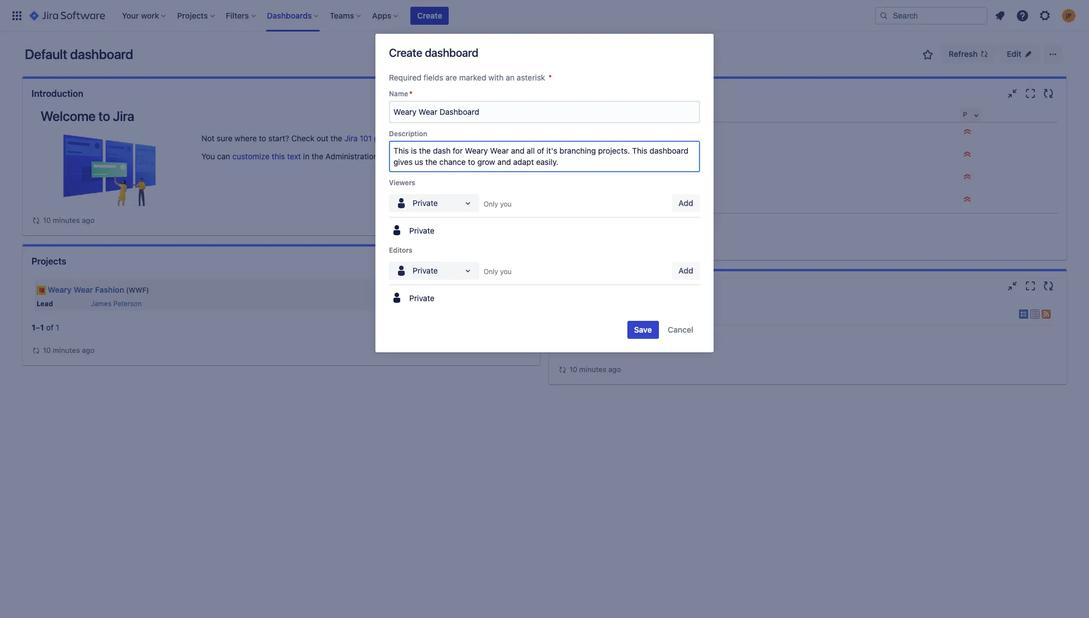 Task type: vqa. For each thing, say whether or not it's contained in the screenshot.
topmost Create
yes



Task type: locate. For each thing, give the bounding box(es) containing it.
cancel button
[[661, 321, 700, 339]]

wear left site
[[675, 128, 693, 138]]

product listing design silos link
[[608, 151, 710, 160]]

minutes inside introduction region
[[53, 216, 80, 225]]

only you right open image at the top left
[[484, 200, 512, 209]]

create up required
[[389, 46, 422, 59]]

0 vertical spatial wwf-
[[576, 128, 599, 138]]

design up accessories
[[665, 151, 691, 160]]

1 vertical spatial add
[[678, 266, 693, 276]]

1 horizontal spatial dashboard
[[425, 46, 478, 59]]

101
[[360, 134, 372, 143]]

wwf- down wwf-2 link at right top
[[576, 173, 599, 183]]

jira
[[642, 308, 666, 321]]

create
[[417, 10, 442, 20], [389, 46, 422, 59]]

Viewers text field
[[395, 198, 397, 209]]

the right in
[[312, 152, 323, 161]]

1
[[599, 128, 602, 138], [562, 218, 566, 227], [32, 323, 36, 333], [40, 323, 44, 333], [56, 323, 59, 333]]

introduction region
[[32, 108, 531, 226]]

highest image for wwf-2 product listing design silos
[[963, 150, 972, 159]]

0 vertical spatial only
[[484, 200, 498, 209]]

0 vertical spatial ago
[[82, 216, 95, 225]]

not sure where to start? check out the jira 101 guide and atlassian training course .
[[201, 134, 504, 143]]

0 horizontal spatial of
[[46, 323, 53, 333]]

1 vertical spatial only you
[[484, 268, 512, 276]]

2 vertical spatial 10 minutes ago
[[569, 366, 621, 375]]

2 4 from the left
[[587, 218, 592, 227]]

search image
[[879, 11, 888, 20]]

james peterson link
[[91, 300, 142, 308]]

None field
[[390, 102, 699, 122]]

2 add button from the top
[[672, 262, 700, 280]]

the right out
[[331, 134, 342, 143]]

no activity was found
[[568, 331, 641, 340]]

lead
[[37, 300, 53, 308]]

2 task image from the top
[[562, 174, 571, 183]]

task image
[[562, 151, 571, 160]]

ago for activity streams
[[608, 366, 621, 375]]

the inside assigned to me region
[[635, 128, 647, 138]]

dashboard
[[70, 46, 133, 62], [425, 46, 478, 59]]

listing
[[639, 151, 663, 160]]

1 vertical spatial minutes
[[53, 346, 80, 355]]

0 vertical spatial highest image
[[963, 127, 972, 136]]

create up create dashboard
[[417, 10, 442, 20]]

where
[[235, 134, 257, 143]]

add
[[678, 198, 693, 208], [678, 266, 693, 276]]

1 vertical spatial an arrow curved in a circular way on the button that refreshes the dashboard image
[[558, 366, 567, 375]]

task image
[[562, 129, 571, 138], [562, 174, 571, 183]]

only
[[484, 200, 498, 209], [484, 268, 498, 276]]

an arrow curved in a circular way on the button that refreshes the dashboard image for projects
[[32, 347, 41, 356]]

ago down james
[[82, 346, 95, 355]]

1 only from the top
[[484, 200, 498, 209]]

3 wwf- from the top
[[576, 173, 599, 183]]

10 right an arrow curved in a circular way on the button that refreshes the dashboard icon at top
[[43, 216, 51, 225]]

1 horizontal spatial –
[[566, 218, 571, 227]]

2 you from the top
[[500, 268, 512, 276]]

ago down was
[[608, 366, 621, 375]]

you
[[500, 200, 512, 209], [500, 268, 512, 276]]

weary wear fashion (wwf)
[[48, 285, 149, 295]]

1 dashboard from the left
[[70, 46, 133, 62]]

2 vertical spatial wwf-
[[576, 173, 599, 183]]

with
[[488, 73, 504, 82]]

you right open image at the top left
[[500, 200, 512, 209]]

1 horizontal spatial wear
[[675, 128, 693, 138]]

an arrow curved in a circular way on the button that refreshes the dashboard image inside "activity streams" region
[[558, 366, 567, 375]]

2 vertical spatial 10
[[569, 366, 577, 375]]

only you for editors
[[484, 268, 512, 276]]

0 vertical spatial weary
[[649, 128, 672, 138]]

brainstorm accessories link
[[608, 173, 694, 183]]

of left 1 link
[[46, 323, 53, 333]]

2 vertical spatial minutes
[[579, 366, 606, 375]]

add button
[[672, 194, 700, 213], [672, 262, 700, 280]]

wwf- for 2
[[576, 151, 599, 160]]

0 vertical spatial wear
[[675, 128, 693, 138]]

weary
[[649, 128, 672, 138], [48, 285, 72, 295]]

marked
[[459, 73, 486, 82]]

0 vertical spatial add button
[[672, 194, 700, 213]]

edit icon image
[[1024, 50, 1033, 59]]

1 vertical spatial of
[[46, 323, 53, 333]]

1 horizontal spatial 4
[[587, 218, 592, 227]]

dashboard up are
[[425, 46, 478, 59]]

minutes
[[53, 216, 80, 225], [53, 346, 80, 355], [579, 366, 606, 375]]

wwf-1
[[576, 128, 602, 138]]

1 horizontal spatial of
[[578, 218, 585, 227]]

of inside assigned to me region
[[578, 218, 585, 227]]

description
[[389, 130, 427, 138]]

an arrow curved in a circular way on the button that refreshes the dashboard image
[[32, 347, 41, 356], [558, 366, 567, 375]]

only you for viewers
[[484, 200, 512, 209]]

– inside projects region
[[36, 323, 40, 333]]

highest image
[[963, 127, 972, 136], [963, 195, 972, 204]]

0 horizontal spatial design
[[608, 128, 633, 138]]

create for create dashboard
[[389, 46, 422, 59]]

wwf-
[[576, 128, 599, 138], [576, 151, 599, 160], [576, 173, 599, 183]]

assigned to me region
[[558, 108, 1058, 251]]

0 horizontal spatial 4
[[571, 218, 576, 227]]

10 minutes ago right an arrow curved in a circular way on the button that refreshes the dashboard icon at top
[[43, 216, 95, 225]]

no
[[568, 331, 577, 340]]

1 vertical spatial –
[[36, 323, 40, 333]]

ago for introduction
[[82, 216, 95, 225]]

you right open icon
[[500, 268, 512, 276]]

0 vertical spatial add
[[678, 198, 693, 208]]

minutes right an arrow curved in a circular way on the button that refreshes the dashboard icon at top
[[53, 216, 80, 225]]

0 vertical spatial –
[[566, 218, 571, 227]]

ago
[[82, 216, 95, 225], [82, 346, 95, 355], [608, 366, 621, 375]]

of down wwf-3 link
[[578, 218, 585, 227]]

10 minutes ago down 1 link
[[43, 346, 95, 355]]

wwf-2 link
[[576, 151, 603, 160]]

minutes inside projects region
[[53, 346, 80, 355]]

ago inside projects region
[[82, 346, 95, 355]]

of
[[578, 218, 585, 227], [46, 323, 53, 333]]

wear up james
[[74, 285, 93, 295]]

1 vertical spatial add button
[[672, 262, 700, 280]]

wwf-3 link
[[576, 173, 604, 183]]

0 vertical spatial create
[[417, 10, 442, 20]]

1 vertical spatial 10
[[43, 346, 51, 355]]

0 vertical spatial *
[[548, 73, 552, 82]]

1 vertical spatial weary
[[48, 285, 72, 295]]

4
[[571, 218, 576, 227], [587, 218, 592, 227]]

the up wwf-2 product listing design silos
[[635, 128, 647, 138]]

1 task image from the top
[[562, 129, 571, 138]]

Description text field
[[389, 141, 700, 172]]

1 only you from the top
[[484, 200, 512, 209]]

open image
[[461, 264, 475, 278]]

0 vertical spatial you
[[500, 200, 512, 209]]

1 vertical spatial create
[[389, 46, 422, 59]]

create inside button
[[417, 10, 442, 20]]

1 horizontal spatial weary
[[649, 128, 672, 138]]

design the weary wear site link
[[608, 128, 709, 138]]

– inside assigned to me region
[[566, 218, 571, 227]]

design
[[608, 128, 633, 138], [665, 151, 691, 160]]

wear
[[675, 128, 693, 138], [74, 285, 93, 295]]

activity
[[579, 331, 604, 340]]

10 minutes ago inside projects region
[[43, 346, 95, 355]]

1 vertical spatial wwf-
[[576, 151, 599, 160]]

1 vertical spatial 10 minutes ago
[[43, 346, 95, 355]]

minutes down the activity
[[579, 366, 606, 375]]

of for 1
[[46, 323, 53, 333]]

jira
[[113, 108, 134, 124], [344, 134, 358, 143]]

to
[[98, 108, 110, 124], [259, 134, 266, 143]]

jira left 101
[[344, 134, 358, 143]]

task image for wwf-1
[[562, 129, 571, 138]]

10 minutes ago for activity streams
[[569, 366, 621, 375]]

0 vertical spatial 10 minutes ago
[[43, 216, 95, 225]]

minutes down 1 link
[[53, 346, 80, 355]]

design up product
[[608, 128, 633, 138]]

an arrow curved in a circular way on the button that refreshes the dashboard image inside projects region
[[32, 347, 41, 356]]

required
[[389, 73, 421, 82]]

add button for viewers
[[672, 194, 700, 213]]

10
[[43, 216, 51, 225], [43, 346, 51, 355], [569, 366, 577, 375]]

an arrow curved in a circular way on the button that refreshes the dashboard image
[[32, 216, 41, 225]]

1 vertical spatial *
[[409, 90, 413, 98]]

activity streams region
[[558, 301, 1058, 376]]

start?
[[268, 134, 289, 143]]

0 horizontal spatial weary
[[48, 285, 72, 295]]

and
[[396, 134, 410, 143]]

* right name
[[409, 90, 413, 98]]

1 highest image from the top
[[963, 150, 972, 159]]

0 vertical spatial highest image
[[963, 150, 972, 159]]

1 you from the top
[[500, 200, 512, 209]]

refresh assigned to me image
[[1042, 87, 1055, 100]]

10 inside "activity streams" region
[[569, 366, 577, 375]]

1 vertical spatial highest image
[[963, 195, 972, 204]]

jira software image
[[29, 9, 105, 22], [29, 9, 105, 22]]

to left start?
[[259, 134, 266, 143]]

1 vertical spatial only
[[484, 268, 498, 276]]

0 horizontal spatial jira
[[113, 108, 134, 124]]

1 add from the top
[[678, 198, 693, 208]]

wwf- right task icon
[[576, 151, 599, 160]]

2 wwf- from the top
[[576, 151, 599, 160]]

wear inside assigned to me region
[[675, 128, 693, 138]]

0 vertical spatial only you
[[484, 200, 512, 209]]

refresh activity streams image
[[1042, 279, 1055, 293]]

1 horizontal spatial design
[[665, 151, 691, 160]]

open image
[[461, 197, 475, 210]]

private down editors
[[409, 294, 434, 304]]

1 horizontal spatial the
[[331, 134, 342, 143]]

only right open image at the top left
[[484, 200, 498, 209]]

2 dashboard from the left
[[425, 46, 478, 59]]

1 vertical spatial ago
[[82, 346, 95, 355]]

task image left wwf-1
[[562, 129, 571, 138]]

save
[[634, 325, 652, 335]]

to right welcome
[[98, 108, 110, 124]]

2 highest image from the top
[[963, 173, 972, 182]]

1 vertical spatial jira
[[344, 134, 358, 143]]

0 vertical spatial 10
[[43, 216, 51, 225]]

10 minutes ago down the activity
[[569, 366, 621, 375]]

customize
[[232, 152, 270, 161]]

0 horizontal spatial wear
[[74, 285, 93, 295]]

0 vertical spatial to
[[98, 108, 110, 124]]

projects
[[32, 256, 66, 266]]

dashboard right default
[[70, 46, 133, 62]]

0 vertical spatial of
[[578, 218, 585, 227]]

wwf- up wwf-2 link at right top
[[576, 128, 599, 138]]

1 add button from the top
[[672, 194, 700, 213]]

only right open icon
[[484, 268, 498, 276]]

Search field
[[875, 6, 988, 25]]

10 minutes ago
[[43, 216, 95, 225], [43, 346, 95, 355], [569, 366, 621, 375]]

minimize activity streams image
[[1006, 279, 1019, 293]]

1 vertical spatial you
[[500, 268, 512, 276]]

maximize activity streams image
[[1024, 279, 1037, 293]]

10 down no
[[569, 366, 577, 375]]

1 horizontal spatial to
[[259, 134, 266, 143]]

private right viewers text box
[[413, 198, 438, 208]]

private right editors text box
[[413, 266, 438, 276]]

0 vertical spatial minutes
[[53, 216, 80, 225]]

Editors text field
[[395, 266, 397, 277]]

2 highest image from the top
[[963, 195, 972, 204]]

was
[[606, 331, 619, 340]]

1 vertical spatial wear
[[74, 285, 93, 295]]

10 inside projects region
[[43, 346, 51, 355]]

0 vertical spatial design
[[608, 128, 633, 138]]

2 horizontal spatial the
[[635, 128, 647, 138]]

weary up lead
[[48, 285, 72, 295]]

atlassian
[[412, 134, 445, 143]]

1 vertical spatial highest image
[[963, 173, 972, 182]]

0 horizontal spatial –
[[36, 323, 40, 333]]

jira 101 guide link
[[344, 134, 394, 143]]

text
[[287, 152, 301, 161]]

0 horizontal spatial dashboard
[[70, 46, 133, 62]]

1 horizontal spatial an arrow curved in a circular way on the button that refreshes the dashboard image
[[558, 366, 567, 375]]

minutes inside "activity streams" region
[[579, 366, 606, 375]]

1 highest image from the top
[[963, 127, 972, 136]]

10 down "1 – 1 of 1" at the bottom left of the page
[[43, 346, 51, 355]]

– for 1
[[36, 323, 40, 333]]

* right asterisk
[[548, 73, 552, 82]]

10 inside introduction region
[[43, 216, 51, 225]]

task image down task icon
[[562, 174, 571, 183]]

the
[[635, 128, 647, 138], [331, 134, 342, 143], [312, 152, 323, 161]]

jira right welcome
[[113, 108, 134, 124]]

1 vertical spatial task image
[[562, 174, 571, 183]]

ago inside introduction region
[[82, 216, 95, 225]]

only you
[[484, 200, 512, 209], [484, 268, 512, 276]]

0 vertical spatial task image
[[562, 129, 571, 138]]

fields
[[424, 73, 443, 82]]

2 only from the top
[[484, 268, 498, 276]]

found
[[621, 331, 641, 340]]

2 vertical spatial ago
[[608, 366, 621, 375]]

only you right open icon
[[484, 268, 512, 276]]

your
[[565, 308, 588, 321]]

activity
[[558, 281, 590, 291]]

highest image
[[963, 150, 972, 159], [963, 173, 972, 182]]

0 horizontal spatial *
[[409, 90, 413, 98]]

introduction
[[32, 89, 83, 99]]

10 minutes ago inside introduction region
[[43, 216, 95, 225]]

minutes for projects
[[53, 346, 80, 355]]

maximize introduction image
[[497, 87, 511, 100]]

0 vertical spatial jira
[[113, 108, 134, 124]]

0 vertical spatial an arrow curved in a circular way on the button that refreshes the dashboard image
[[32, 347, 41, 356]]

10 minutes ago inside "activity streams" region
[[569, 366, 621, 375]]

weary up product listing design silos link
[[649, 128, 672, 138]]

james peterson
[[91, 300, 142, 308]]

2 only you from the top
[[484, 268, 512, 276]]

2 add from the top
[[678, 266, 693, 276]]

1 wwf- from the top
[[576, 128, 599, 138]]

of inside projects region
[[46, 323, 53, 333]]

ago right an arrow curved in a circular way on the button that refreshes the dashboard icon at top
[[82, 216, 95, 225]]

0 horizontal spatial an arrow curved in a circular way on the button that refreshes the dashboard image
[[32, 347, 41, 356]]

default dashboard
[[25, 46, 133, 62]]

ago inside "activity streams" region
[[608, 366, 621, 375]]



Task type: describe. For each thing, give the bounding box(es) containing it.
minimize introduction image
[[479, 87, 493, 100]]

welcome
[[41, 108, 96, 124]]

administration
[[326, 152, 378, 161]]

1 – 4 of 4
[[562, 218, 592, 227]]

add button for editors
[[672, 262, 700, 280]]

add for viewers
[[678, 198, 693, 208]]

your company jira
[[565, 308, 666, 321]]

you can customize this text in the administration section.
[[201, 152, 409, 161]]

not
[[201, 134, 215, 143]]

0 horizontal spatial to
[[98, 108, 110, 124]]

wwf- for 3
[[576, 173, 599, 183]]

wwf- for 1
[[576, 128, 599, 138]]

james
[[91, 300, 111, 308]]

weary inside assigned to me region
[[649, 128, 672, 138]]

course
[[477, 134, 501, 143]]

refresh button
[[942, 45, 996, 63]]

required fields are marked with an asterisk *
[[389, 73, 552, 82]]

minutes for activity streams
[[579, 366, 606, 375]]

projects region
[[32, 276, 531, 357]]

you for editors
[[500, 268, 512, 276]]

primary element
[[7, 0, 875, 31]]

are
[[446, 73, 457, 82]]

save button
[[627, 321, 659, 339]]

10 for introduction
[[43, 216, 51, 225]]

design the weary wear site
[[608, 128, 709, 138]]

wwf-1 link
[[576, 128, 602, 138]]

refresh
[[949, 49, 978, 59]]

site
[[695, 128, 709, 138]]

weary wear fashion link
[[48, 285, 124, 295]]

brainstorm
[[608, 173, 648, 183]]

sure
[[217, 134, 232, 143]]

cancel
[[668, 325, 693, 335]]

edit link
[[1000, 45, 1040, 63]]

customize this text link
[[232, 152, 301, 161]]

viewers
[[389, 179, 415, 187]]

1 vertical spatial to
[[259, 134, 266, 143]]

default
[[25, 46, 67, 62]]

task image for wwf-3
[[562, 174, 571, 183]]

atlassian training course link
[[412, 134, 501, 143]]

you
[[201, 152, 215, 161]]

guide
[[374, 134, 394, 143]]

(wwf)
[[126, 286, 149, 295]]

add for editors
[[678, 266, 693, 276]]

10 for projects
[[43, 346, 51, 355]]

an arrow curved in a circular way on the button that refreshes the dashboard image for activity streams
[[558, 366, 567, 375]]

wwf-3 brainstorm accessories
[[576, 173, 694, 183]]

1 – 1 of 1
[[32, 323, 59, 333]]

p
[[963, 110, 967, 119]]

out
[[317, 134, 328, 143]]

1 4 from the left
[[571, 218, 576, 227]]

name
[[389, 90, 408, 98]]

.
[[501, 134, 504, 143]]

you for viewers
[[500, 200, 512, 209]]

wear inside projects region
[[74, 285, 93, 295]]

fashion
[[95, 285, 124, 295]]

peterson
[[113, 300, 142, 308]]

wwf-2 product listing design silos
[[576, 151, 710, 160]]

ago for projects
[[82, 346, 95, 355]]

can
[[217, 152, 230, 161]]

edit
[[1007, 49, 1021, 59]]

training
[[447, 134, 474, 143]]

welcome to jira
[[41, 108, 134, 124]]

star default dashboard image
[[921, 48, 935, 61]]

0 horizontal spatial the
[[312, 152, 323, 161]]

1 vertical spatial design
[[665, 151, 691, 160]]

create banner
[[0, 0, 1089, 32]]

dashboard for default dashboard
[[70, 46, 133, 62]]

name *
[[389, 90, 413, 98]]

of for 4
[[578, 218, 585, 227]]

company
[[591, 308, 640, 321]]

highest image for wwf-3 brainstorm accessories
[[963, 173, 972, 182]]

product
[[608, 151, 637, 160]]

section.
[[380, 152, 409, 161]]

accessories
[[650, 173, 694, 183]]

1 link
[[56, 323, 59, 333]]

check
[[291, 134, 314, 143]]

silos
[[693, 151, 710, 160]]

2
[[599, 151, 603, 160]]

dashboard for create dashboard
[[425, 46, 478, 59]]

1 horizontal spatial *
[[548, 73, 552, 82]]

this
[[272, 152, 285, 161]]

weary inside projects region
[[48, 285, 72, 295]]

an
[[506, 73, 515, 82]]

create dashboard
[[389, 46, 478, 59]]

streams
[[592, 281, 627, 291]]

minimize assigned to me image
[[1006, 87, 1019, 100]]

activity streams
[[558, 281, 627, 291]]

maximize assigned to me image
[[1024, 87, 1037, 100]]

private up editors
[[409, 226, 434, 236]]

minutes for introduction
[[53, 216, 80, 225]]

only for viewers
[[484, 200, 498, 209]]

editors
[[389, 246, 413, 255]]

– for 4
[[566, 218, 571, 227]]

refresh image
[[980, 50, 989, 59]]

asterisk
[[517, 73, 545, 82]]

create button
[[411, 6, 449, 25]]

in
[[303, 152, 309, 161]]

only for editors
[[484, 268, 498, 276]]

10 minutes ago for projects
[[43, 346, 95, 355]]

10 minutes ago for introduction
[[43, 216, 95, 225]]

10 for activity streams
[[569, 366, 577, 375]]

1 horizontal spatial jira
[[344, 134, 358, 143]]

create for create
[[417, 10, 442, 20]]

3
[[599, 173, 604, 183]]



